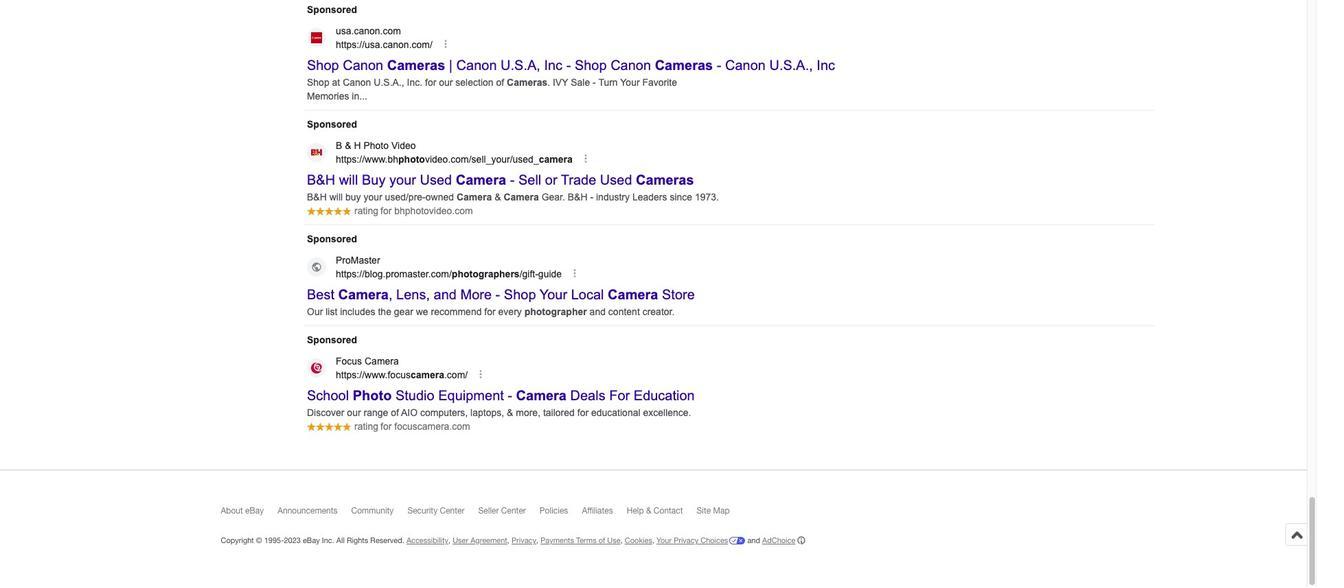 Task type: locate. For each thing, give the bounding box(es) containing it.
affiliates
[[582, 506, 613, 516]]

1 center from the left
[[440, 506, 465, 516]]

rights
[[347, 537, 369, 545]]

, left your
[[653, 537, 655, 545]]

, left payments on the left bottom of the page
[[537, 537, 539, 545]]

0 horizontal spatial ebay
[[245, 506, 264, 516]]

privacy down 'seller center' link
[[512, 537, 537, 545]]

agreement
[[471, 537, 508, 545]]

announcements link
[[278, 506, 352, 522]]

,
[[449, 537, 451, 545], [508, 537, 510, 545], [537, 537, 539, 545], [621, 537, 623, 545], [653, 537, 655, 545]]

accessibility
[[407, 537, 449, 545]]

use
[[608, 537, 621, 545]]

, left the privacy link
[[508, 537, 510, 545]]

center right "seller"
[[501, 506, 526, 516]]

0 horizontal spatial center
[[440, 506, 465, 516]]

center
[[440, 506, 465, 516], [501, 506, 526, 516]]

accessibility link
[[407, 537, 449, 545]]

user agreement link
[[453, 537, 508, 545]]

security
[[408, 506, 438, 516]]

&
[[647, 506, 652, 516]]

site
[[697, 506, 711, 516]]

ebay
[[245, 506, 264, 516], [303, 537, 320, 545]]

ebay right about
[[245, 506, 264, 516]]

0 horizontal spatial privacy
[[512, 537, 537, 545]]

1 horizontal spatial center
[[501, 506, 526, 516]]

privacy
[[512, 537, 537, 545], [674, 537, 699, 545]]

all
[[337, 537, 345, 545]]

community
[[352, 506, 394, 516]]

adchoice
[[763, 537, 796, 545]]

main content
[[142, 0, 1166, 453]]

about ebay
[[221, 506, 264, 516]]

privacy right your
[[674, 537, 699, 545]]

cookies
[[625, 537, 653, 545]]

, left the cookies link
[[621, 537, 623, 545]]

contact
[[654, 506, 683, 516]]

5 , from the left
[[653, 537, 655, 545]]

2 center from the left
[[501, 506, 526, 516]]

center for security center
[[440, 506, 465, 516]]

security center link
[[408, 506, 479, 522]]

about ebay link
[[221, 506, 278, 522]]

, left user
[[449, 537, 451, 545]]

seller center
[[479, 506, 526, 516]]

site map
[[697, 506, 730, 516]]

your privacy choices link
[[657, 537, 746, 545]]

1 horizontal spatial privacy
[[674, 537, 699, 545]]

reserved.
[[371, 537, 405, 545]]

2 privacy from the left
[[674, 537, 699, 545]]

0 vertical spatial ebay
[[245, 506, 264, 516]]

ebay left inc.
[[303, 537, 320, 545]]

inc.
[[322, 537, 334, 545]]

copyright © 1995-2023 ebay inc. all rights reserved. accessibility , user agreement , privacy , payments terms of use , cookies , your privacy choices
[[221, 537, 729, 545]]

1 horizontal spatial ebay
[[303, 537, 320, 545]]

community link
[[352, 506, 408, 522]]

affiliates link
[[582, 506, 627, 522]]

2 , from the left
[[508, 537, 510, 545]]

3 , from the left
[[537, 537, 539, 545]]

and adchoice
[[746, 537, 796, 545]]

announcements
[[278, 506, 338, 516]]

center right security
[[440, 506, 465, 516]]



Task type: vqa. For each thing, say whether or not it's contained in the screenshot.
buy
no



Task type: describe. For each thing, give the bounding box(es) containing it.
help & contact
[[627, 506, 683, 516]]

cookies link
[[625, 537, 653, 545]]

policies
[[540, 506, 569, 516]]

and
[[748, 537, 761, 545]]

payments terms of use link
[[541, 537, 621, 545]]

help & contact link
[[627, 506, 697, 522]]

map
[[714, 506, 730, 516]]

©
[[256, 537, 262, 545]]

terms
[[577, 537, 597, 545]]

choices
[[701, 537, 729, 545]]

center for seller center
[[501, 506, 526, 516]]

1995-
[[264, 537, 284, 545]]

privacy link
[[512, 537, 537, 545]]

policies link
[[540, 506, 582, 522]]

1 privacy from the left
[[512, 537, 537, 545]]

of
[[599, 537, 606, 545]]

seller
[[479, 506, 499, 516]]

seller center link
[[479, 506, 540, 522]]

4 , from the left
[[621, 537, 623, 545]]

help
[[627, 506, 644, 516]]

2023
[[284, 537, 301, 545]]

1 , from the left
[[449, 537, 451, 545]]

your
[[657, 537, 672, 545]]

security center
[[408, 506, 465, 516]]

about
[[221, 506, 243, 516]]

adchoice link
[[763, 537, 806, 546]]

payments
[[541, 537, 574, 545]]

copyright
[[221, 537, 254, 545]]

1 vertical spatial ebay
[[303, 537, 320, 545]]

user
[[453, 537, 469, 545]]

site map link
[[697, 506, 744, 522]]



